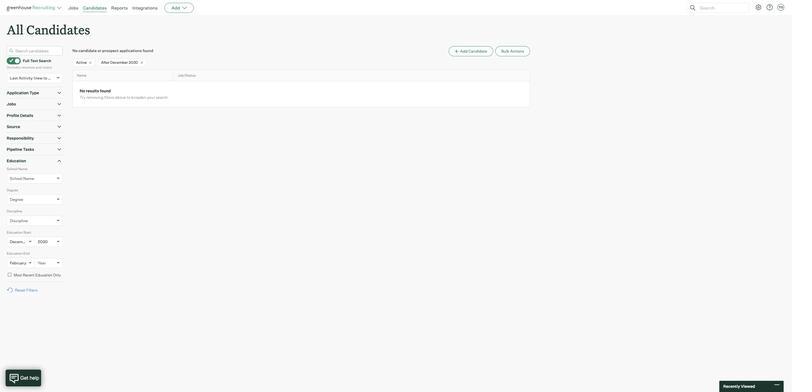 Task type: describe. For each thing, give the bounding box(es) containing it.
integrations link
[[132, 5, 158, 11]]

active
[[76, 60, 87, 65]]

candidate
[[79, 48, 97, 53]]

last
[[10, 75, 18, 80]]

0 vertical spatial jobs
[[68, 5, 79, 11]]

Search text field
[[699, 4, 744, 12]]

(includes
[[7, 65, 21, 69]]

recent
[[23, 273, 35, 277]]

candidates link
[[83, 5, 107, 11]]

recently
[[724, 384, 741, 389]]

notes)
[[42, 65, 52, 69]]

all candidates
[[7, 21, 90, 38]]

reset
[[15, 288, 25, 293]]

above
[[115, 95, 126, 100]]

candidate
[[469, 49, 488, 54]]

0 vertical spatial school
[[7, 167, 18, 171]]

text
[[30, 58, 38, 63]]

or
[[98, 48, 101, 53]]

add button
[[165, 3, 194, 13]]

education for education
[[7, 158, 26, 163]]

filters
[[26, 288, 38, 293]]

last activity (new to old) option
[[10, 75, 55, 80]]

viewed
[[742, 384, 756, 389]]

Search candidates field
[[7, 46, 63, 55]]

discipline element
[[7, 209, 63, 230]]

application
[[7, 90, 29, 95]]

add candidate link
[[449, 46, 494, 56]]

0 vertical spatial 2030
[[129, 60, 138, 65]]

try
[[80, 95, 86, 100]]

1 vertical spatial name
[[18, 167, 28, 171]]

application type
[[7, 90, 39, 95]]

your
[[147, 95, 155, 100]]

full text search (includes resumes and notes)
[[7, 58, 52, 69]]

0 vertical spatial school name
[[7, 167, 28, 171]]

profile
[[7, 113, 19, 118]]

0 vertical spatial name
[[77, 73, 87, 78]]

no for no candidate or prospect applications found
[[72, 48, 78, 53]]

after december 2030
[[101, 60, 138, 65]]

all
[[7, 21, 23, 38]]

2030 option
[[38, 239, 48, 244]]

search.
[[156, 95, 169, 100]]

old)
[[48, 75, 55, 80]]

0 vertical spatial degree
[[7, 188, 18, 192]]

details
[[20, 113, 33, 118]]

education down year on the bottom left of the page
[[35, 273, 52, 277]]

education end
[[7, 251, 30, 256]]

last activity (new to old)
[[10, 75, 55, 80]]

checkmark image
[[9, 59, 13, 62]]

applications
[[120, 48, 142, 53]]

actions
[[511, 49, 525, 54]]

jobs link
[[68, 5, 79, 11]]

after
[[101, 60, 110, 65]]

add for add candidate
[[460, 49, 468, 54]]

no for no results found try removing filters above to broaden your search.
[[80, 89, 85, 93]]

school name element
[[7, 166, 63, 187]]

start
[[23, 230, 31, 234]]



Task type: locate. For each thing, give the bounding box(es) containing it.
reports link
[[111, 5, 128, 11]]

1 horizontal spatial add
[[460, 49, 468, 54]]

integrations
[[132, 5, 158, 11]]

responsibility
[[7, 136, 34, 140]]

1 horizontal spatial to
[[127, 95, 130, 100]]

add candidate
[[460, 49, 488, 54]]

1 vertical spatial 2030
[[38, 239, 48, 244]]

education up february
[[7, 251, 23, 256]]

0 vertical spatial candidates
[[83, 5, 107, 11]]

1 vertical spatial to
[[127, 95, 130, 100]]

Most Recent Education Only checkbox
[[8, 273, 11, 276]]

jobs up profile
[[7, 102, 16, 106]]

bulk actions link
[[496, 46, 531, 56]]

school
[[7, 167, 18, 171], [10, 176, 22, 181]]

education down pipeline at the top of page
[[7, 158, 26, 163]]

0 horizontal spatial to
[[44, 75, 47, 80]]

found up filters at top
[[100, 89, 111, 93]]

add
[[172, 5, 180, 11], [460, 49, 468, 54]]

profile details
[[7, 113, 33, 118]]

education up 'december' option
[[7, 230, 23, 234]]

0 horizontal spatial found
[[100, 89, 111, 93]]

no results found try removing filters above to broaden your search.
[[80, 89, 169, 100]]

to left old) at the top
[[44, 75, 47, 80]]

0 vertical spatial discipline
[[7, 209, 22, 213]]

only
[[53, 273, 61, 277]]

1 vertical spatial school
[[10, 176, 22, 181]]

december down no candidate or prospect applications found
[[110, 60, 128, 65]]

0 horizontal spatial no
[[72, 48, 78, 53]]

1 horizontal spatial no
[[80, 89, 85, 93]]

2 vertical spatial name
[[23, 176, 34, 181]]

school name up degree element
[[10, 176, 34, 181]]

full
[[23, 58, 29, 63]]

2030 down applications
[[129, 60, 138, 65]]

and
[[36, 65, 41, 69]]

february
[[10, 260, 26, 265]]

0 horizontal spatial add
[[172, 5, 180, 11]]

education for education end
[[7, 251, 23, 256]]

activity
[[19, 75, 33, 80]]

resumes
[[22, 65, 35, 69]]

td
[[779, 5, 784, 9]]

prospect
[[102, 48, 119, 53]]

filters
[[104, 95, 114, 100]]

job/status
[[178, 73, 196, 78]]

education start
[[7, 230, 31, 234]]

no left candidate
[[72, 48, 78, 53]]

1 horizontal spatial found
[[143, 48, 153, 53]]

1 vertical spatial jobs
[[7, 102, 16, 106]]

type
[[30, 90, 39, 95]]

school down pipeline at the top of page
[[7, 167, 18, 171]]

no inside no results found try removing filters above to broaden your search.
[[80, 89, 85, 93]]

1 vertical spatial candidates
[[26, 21, 90, 38]]

1 horizontal spatial december
[[110, 60, 128, 65]]

found right applications
[[143, 48, 153, 53]]

(new
[[34, 75, 43, 80]]

school name down pipeline at the top of page
[[7, 167, 28, 171]]

degree
[[7, 188, 18, 192], [10, 197, 23, 202]]

degree element
[[7, 187, 63, 209]]

td button
[[778, 4, 785, 11]]

no candidate or prospect applications found
[[72, 48, 153, 53]]

reports
[[111, 5, 128, 11]]

most recent education only
[[14, 273, 61, 277]]

education for education start
[[7, 230, 23, 234]]

name down pipeline tasks
[[18, 167, 28, 171]]

december
[[110, 60, 128, 65], [10, 239, 29, 244]]

1 vertical spatial found
[[100, 89, 111, 93]]

jobs left candidates link
[[68, 5, 79, 11]]

name
[[77, 73, 87, 78], [18, 167, 28, 171], [23, 176, 34, 181]]

pipeline tasks
[[7, 147, 34, 152]]

0 vertical spatial found
[[143, 48, 153, 53]]

removing
[[87, 95, 103, 100]]

reset filters
[[15, 288, 38, 293]]

february option
[[10, 260, 26, 265]]

broaden
[[131, 95, 146, 100]]

0 horizontal spatial 2030
[[38, 239, 48, 244]]

found inside no results found try removing filters above to broaden your search.
[[100, 89, 111, 93]]

year
[[38, 260, 46, 265]]

greenhouse recruiting image
[[7, 4, 57, 11]]

school up degree element
[[10, 176, 22, 181]]

0 vertical spatial add
[[172, 5, 180, 11]]

1 vertical spatial school name
[[10, 176, 34, 181]]

end
[[23, 251, 30, 256]]

recently viewed
[[724, 384, 756, 389]]

to
[[44, 75, 47, 80], [127, 95, 130, 100]]

results
[[86, 89, 99, 93]]

school name
[[7, 167, 28, 171], [10, 176, 34, 181]]

0 horizontal spatial jobs
[[7, 102, 16, 106]]

2030 up year on the bottom left of the page
[[38, 239, 48, 244]]

name up degree element
[[23, 176, 34, 181]]

no
[[72, 48, 78, 53], [80, 89, 85, 93]]

0 vertical spatial december
[[110, 60, 128, 65]]

0 horizontal spatial december
[[10, 239, 29, 244]]

1 vertical spatial add
[[460, 49, 468, 54]]

bulk
[[502, 49, 510, 54]]

degree up the discipline element
[[10, 197, 23, 202]]

add for add
[[172, 5, 180, 11]]

december option
[[10, 239, 29, 244]]

1 horizontal spatial jobs
[[68, 5, 79, 11]]

name down "active"
[[77, 73, 87, 78]]

source
[[7, 124, 20, 129]]

reset filters button
[[7, 285, 40, 295]]

1 vertical spatial discipline
[[10, 218, 28, 223]]

candidates right jobs link
[[83, 5, 107, 11]]

1 vertical spatial december
[[10, 239, 29, 244]]

2030
[[129, 60, 138, 65], [38, 239, 48, 244]]

education
[[7, 158, 26, 163], [7, 230, 23, 234], [7, 251, 23, 256], [35, 273, 52, 277]]

add inside popup button
[[172, 5, 180, 11]]

tasks
[[23, 147, 34, 152]]

to inside no results found try removing filters above to broaden your search.
[[127, 95, 130, 100]]

no up try
[[80, 89, 85, 93]]

1 vertical spatial degree
[[10, 197, 23, 202]]

candidates down jobs link
[[26, 21, 90, 38]]

0 vertical spatial no
[[72, 48, 78, 53]]

configure image
[[756, 4, 763, 11]]

december down education start
[[10, 239, 29, 244]]

1 vertical spatial no
[[80, 89, 85, 93]]

discipline
[[7, 209, 22, 213], [10, 218, 28, 223]]

pipeline
[[7, 147, 22, 152]]

1 horizontal spatial 2030
[[129, 60, 138, 65]]

bulk actions
[[502, 49, 525, 54]]

most
[[14, 273, 22, 277]]

td button
[[777, 3, 786, 12]]

candidates
[[83, 5, 107, 11], [26, 21, 90, 38]]

jobs
[[68, 5, 79, 11], [7, 102, 16, 106]]

0 vertical spatial to
[[44, 75, 47, 80]]

degree down school name element
[[7, 188, 18, 192]]

found
[[143, 48, 153, 53], [100, 89, 111, 93]]

search
[[39, 58, 51, 63]]

to right above in the left of the page
[[127, 95, 130, 100]]



Task type: vqa. For each thing, say whether or not it's contained in the screenshot.
the rightmost DECEMBER
yes



